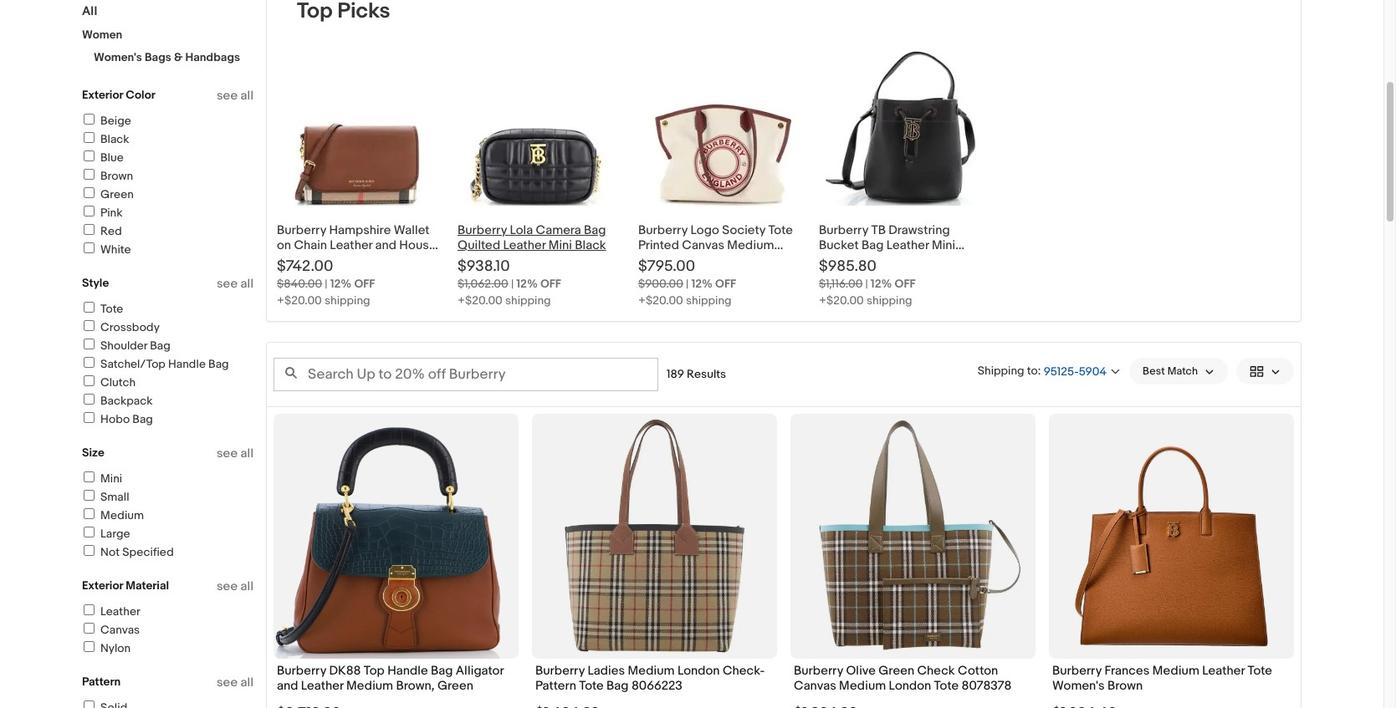 Task type: locate. For each thing, give the bounding box(es) containing it.
Small checkbox
[[84, 490, 95, 501]]

+$20.00 down $1,062.00 text field
[[458, 294, 503, 308]]

canvas
[[682, 238, 725, 254], [318, 253, 360, 269], [100, 623, 140, 638], [794, 679, 837, 695]]

green right olive
[[879, 664, 915, 679]]

3 all from the top
[[241, 446, 254, 462]]

0 vertical spatial women's
[[94, 50, 142, 64]]

check left the cotton
[[918, 664, 955, 679]]

exterior up beige "link"
[[82, 88, 123, 102]]

blue
[[100, 151, 124, 165]]

2 see all from the top
[[217, 276, 254, 292]]

medium inside burberry dk88 top handle bag alligator and leather medium brown, green
[[346, 679, 393, 695]]

brown inside burberry hampshire wallet on chain leather and house check canvas brown
[[363, 253, 398, 269]]

leather link
[[81, 605, 140, 619]]

+$20.00 down $1,116.00 text box on the top right of page
[[819, 294, 864, 308]]

white link
[[81, 243, 131, 257]]

mini
[[549, 238, 572, 254], [932, 238, 956, 254], [100, 472, 122, 486]]

all women women's bags & handbags
[[82, 3, 240, 64]]

0 horizontal spatial check
[[277, 253, 315, 269]]

0 horizontal spatial london
[[678, 664, 720, 679]]

+$20.00 inside the '$742.00 $840.00 | 12% off +$20.00 shipping'
[[277, 294, 322, 308]]

1 vertical spatial exterior
[[82, 579, 123, 593]]

black
[[100, 132, 129, 146], [575, 238, 606, 254], [819, 253, 850, 269]]

$795.00 $900.00 | 12% off +$20.00 shipping
[[638, 258, 736, 308]]

handle
[[168, 357, 206, 372], [388, 664, 428, 679]]

all
[[241, 88, 254, 104], [241, 276, 254, 292], [241, 446, 254, 462], [241, 579, 254, 595], [241, 675, 254, 691]]

1 see all from the top
[[217, 88, 254, 104]]

handle right top
[[388, 664, 428, 679]]

2 horizontal spatial black
[[819, 253, 850, 269]]

exterior up leather link
[[82, 579, 123, 593]]

1 12% from the left
[[330, 277, 352, 291]]

burberry up neutral
[[638, 223, 688, 238]]

4 | from the left
[[866, 277, 868, 291]]

burberry left dk88
[[277, 664, 326, 679]]

off inside $985.80 $1,116.00 | 12% off +$20.00 shipping
[[895, 277, 916, 291]]

2 see all button from the top
[[217, 276, 254, 292]]

shoulder bag
[[100, 339, 171, 353]]

3 see all button from the top
[[217, 446, 254, 462]]

burberry inside burberry frances medium leather tote women's brown
[[1053, 664, 1102, 679]]

all
[[82, 3, 97, 19]]

0 vertical spatial handle
[[168, 357, 206, 372]]

burberry dk88 top handle bag alligator and leather medium brown, green link
[[277, 664, 515, 699]]

2 vertical spatial brown
[[1108, 679, 1143, 695]]

bag inside burberry lola camera bag quilted leather mini black $938.10 $1,062.00 | 12% off +$20.00 shipping
[[584, 223, 606, 238]]

| for $742.00
[[325, 277, 328, 291]]

see all button for large
[[217, 446, 254, 462]]

| right $840.00
[[325, 277, 328, 291]]

london
[[678, 664, 720, 679], [889, 679, 932, 695]]

burberry inside burberry tb drawstring bucket bag leather mini black
[[819, 223, 869, 238]]

3 off from the left
[[716, 277, 736, 291]]

2 +$20.00 from the left
[[458, 294, 503, 308]]

burberry left olive
[[794, 664, 843, 679]]

4 off from the left
[[895, 277, 916, 291]]

leather
[[330, 238, 373, 254], [503, 238, 546, 254], [887, 238, 929, 254], [100, 605, 140, 619], [1203, 664, 1245, 679], [301, 679, 344, 695]]

off inside burberry lola camera bag quilted leather mini black $938.10 $1,062.00 | 12% off +$20.00 shipping
[[541, 277, 561, 291]]

3 see all from the top
[[217, 446, 254, 462]]

off inside $795.00 $900.00 | 12% off +$20.00 shipping
[[716, 277, 736, 291]]

shipping inside burberry lola camera bag quilted leather mini black $938.10 $1,062.00 | 12% off +$20.00 shipping
[[505, 294, 551, 308]]

1 off from the left
[[354, 277, 375, 291]]

12% inside the '$742.00 $840.00 | 12% off +$20.00 shipping'
[[330, 277, 352, 291]]

1 see from the top
[[217, 88, 238, 104]]

0 horizontal spatial and
[[277, 679, 298, 695]]

burberry left frances in the right of the page
[[1053, 664, 1102, 679]]

all link
[[82, 3, 97, 19]]

mini up small
[[100, 472, 122, 486]]

1 horizontal spatial handle
[[388, 664, 428, 679]]

black for burberry tb drawstring bucket bag leather mini black
[[819, 253, 850, 269]]

| right $1,062.00
[[511, 277, 514, 291]]

tb
[[871, 223, 886, 238]]

off inside the '$742.00 $840.00 | 12% off +$20.00 shipping'
[[354, 277, 375, 291]]

shipping down "$742.00"
[[325, 294, 370, 308]]

green up pink
[[100, 187, 134, 202]]

3 | from the left
[[686, 277, 689, 291]]

burberry inside burberry hampshire wallet on chain leather and house check canvas brown
[[277, 223, 326, 238]]

check-
[[723, 664, 765, 679]]

tote
[[768, 223, 793, 238], [100, 302, 123, 316], [1248, 664, 1273, 679], [579, 679, 604, 695], [934, 679, 959, 695]]

4 +$20.00 from the left
[[819, 294, 864, 308]]

2 shipping from the left
[[505, 294, 551, 308]]

size
[[82, 446, 104, 460]]

Mini checkbox
[[84, 472, 95, 483]]

0 vertical spatial brown
[[100, 169, 133, 183]]

1 shipping from the left
[[325, 294, 370, 308]]

$1,062.00 text field
[[458, 277, 509, 291]]

mini inside burberry tb drawstring bucket bag leather mini black
[[932, 238, 956, 254]]

2 exterior from the top
[[82, 579, 123, 593]]

5 see from the top
[[217, 675, 238, 691]]

1 | from the left
[[325, 277, 328, 291]]

logo
[[691, 223, 720, 238]]

nylon
[[100, 642, 131, 656]]

+$20.00 inside $985.80 $1,116.00 | 12% off +$20.00 shipping
[[819, 294, 864, 308]]

black left printed
[[575, 238, 606, 254]]

and left dk88
[[277, 679, 298, 695]]

color
[[126, 88, 155, 102]]

Red checkbox
[[84, 224, 95, 235]]

12% for $742.00
[[330, 277, 352, 291]]

burberry left tb
[[819, 223, 869, 238]]

burberry for burberry ladies medium london check- pattern tote bag 8066223
[[536, 664, 585, 679]]

burberry tb drawstring bucket bag leather mini black
[[819, 223, 956, 269]]

shipping down $795.00
[[686, 294, 732, 308]]

canvas inside burberry olive green check cotton canvas medium london tote 8078378
[[794, 679, 837, 695]]

4 12% from the left
[[871, 277, 892, 291]]

large link
[[81, 527, 130, 541]]

black inside burberry tb drawstring bucket bag leather mini black
[[819, 253, 850, 269]]

chain
[[294, 238, 327, 254]]

canvas inside burberry hampshire wallet on chain leather and house check canvas brown
[[318, 253, 360, 269]]

best match
[[1143, 365, 1198, 378]]

shipping for $985.80
[[867, 294, 913, 308]]

shipping for $742.00
[[325, 294, 370, 308]]

mini right lola
[[549, 238, 572, 254]]

shipping inside $985.80 $1,116.00 | 12% off +$20.00 shipping
[[867, 294, 913, 308]]

1 horizontal spatial pattern
[[536, 679, 576, 695]]

2 | from the left
[[511, 277, 514, 291]]

on
[[277, 238, 291, 254]]

medium
[[727, 238, 774, 254], [100, 509, 144, 523], [628, 664, 675, 679], [1153, 664, 1200, 679], [346, 679, 393, 695], [839, 679, 886, 695]]

12% down $795.00
[[691, 277, 713, 291]]

12% for $985.80
[[871, 277, 892, 291]]

12% inside $985.80 $1,116.00 | 12% off +$20.00 shipping
[[871, 277, 892, 291]]

red link
[[81, 224, 122, 238]]

canvas link
[[81, 623, 140, 638]]

1 horizontal spatial women's
[[1053, 679, 1105, 695]]

2 12% from the left
[[517, 277, 538, 291]]

bag inside burberry tb drawstring bucket bag leather mini black
[[862, 238, 884, 254]]

3 see from the top
[[217, 446, 238, 462]]

women's
[[94, 50, 142, 64], [1053, 679, 1105, 695]]

| down '$985.80' on the right of page
[[866, 277, 868, 291]]

burberry hampshire wallet on chain leather and house check canvas brown image
[[277, 38, 444, 206]]

green inside burberry olive green check cotton canvas medium london tote 8078378
[[879, 664, 915, 679]]

4 see all from the top
[[217, 579, 254, 595]]

0 horizontal spatial pattern
[[82, 675, 121, 689]]

1 see all button from the top
[[217, 88, 254, 104]]

pink
[[100, 206, 123, 220]]

black inside burberry lola camera bag quilted leather mini black $938.10 $1,062.00 | 12% off +$20.00 shipping
[[575, 238, 606, 254]]

not specified
[[100, 546, 174, 560]]

12% right $1,062.00
[[517, 277, 538, 291]]

Blue checkbox
[[84, 151, 95, 161]]

bucket
[[819, 238, 859, 254]]

bag inside burberry ladies medium london check- pattern tote bag 8066223
[[607, 679, 629, 695]]

2 all from the top
[[241, 276, 254, 292]]

material
[[126, 579, 169, 593]]

shipping inside $795.00 $900.00 | 12% off +$20.00 shipping
[[686, 294, 732, 308]]

3 +$20.00 from the left
[[638, 294, 683, 308]]

women's inside burberry frances medium leather tote women's brown
[[1053, 679, 1105, 695]]

Not Specified checkbox
[[84, 546, 95, 556]]

mini for drawstring
[[932, 238, 956, 254]]

quilted
[[458, 238, 501, 254]]

exterior color
[[82, 88, 155, 102]]

2 horizontal spatial green
[[879, 664, 915, 679]]

alligator
[[456, 664, 504, 679]]

Green checkbox
[[84, 187, 95, 198]]

12%
[[330, 277, 352, 291], [517, 277, 538, 291], [691, 277, 713, 291], [871, 277, 892, 291]]

and left house
[[375, 238, 397, 254]]

1 horizontal spatial black
[[575, 238, 606, 254]]

handle right 'satchel/top'
[[168, 357, 206, 372]]

and inside burberry dk88 top handle bag alligator and leather medium brown, green
[[277, 679, 298, 695]]

1 horizontal spatial check
[[918, 664, 955, 679]]

black down beige
[[100, 132, 129, 146]]

0 vertical spatial check
[[277, 253, 315, 269]]

see for brown
[[217, 88, 238, 104]]

check up $840.00
[[277, 253, 315, 269]]

$840.00 text field
[[277, 277, 322, 291]]

2 horizontal spatial mini
[[932, 238, 956, 254]]

shipping down '$985.80' on the right of page
[[867, 294, 913, 308]]

see all for satchel/top handle bag
[[217, 276, 254, 292]]

+$20.00 for $985.80
[[819, 294, 864, 308]]

check inside burberry olive green check cotton canvas medium london tote 8078378
[[918, 664, 955, 679]]

burberry for burberry hampshire wallet on chain leather and house check canvas brown
[[277, 223, 326, 238]]

handle inside burberry dk88 top handle bag alligator and leather medium brown, green
[[388, 664, 428, 679]]

mini inside burberry lola camera bag quilted leather mini black $938.10 $1,062.00 | 12% off +$20.00 shipping
[[549, 238, 572, 254]]

london right olive
[[889, 679, 932, 695]]

Backpack checkbox
[[84, 394, 95, 405]]

blue link
[[81, 151, 124, 165]]

1 vertical spatial check
[[918, 664, 955, 679]]

+$20.00 inside $795.00 $900.00 | 12% off +$20.00 shipping
[[638, 294, 683, 308]]

pattern up solid checkbox
[[82, 675, 121, 689]]

1 all from the top
[[241, 88, 254, 104]]

black up $1,116.00
[[819, 253, 850, 269]]

burberry olive green check cotton canvas medium london tote 8078378 image
[[791, 414, 1036, 659]]

12% inside $795.00 $900.00 | 12% off +$20.00 shipping
[[691, 277, 713, 291]]

shipping inside the '$742.00 $840.00 | 12% off +$20.00 shipping'
[[325, 294, 370, 308]]

dk88
[[329, 664, 361, 679]]

2 see from the top
[[217, 276, 238, 292]]

4 shipping from the left
[[867, 294, 913, 308]]

burberry
[[277, 223, 326, 238], [458, 223, 507, 238], [638, 223, 688, 238], [819, 223, 869, 238], [277, 664, 326, 679], [536, 664, 585, 679], [794, 664, 843, 679], [1053, 664, 1102, 679]]

3 shipping from the left
[[686, 294, 732, 308]]

Shoulder Bag checkbox
[[84, 339, 95, 350]]

burberry inside burberry olive green check cotton canvas medium london tote 8078378
[[794, 664, 843, 679]]

tote inside burberry ladies medium london check- pattern tote bag 8066223
[[579, 679, 604, 695]]

society
[[722, 223, 766, 238]]

1 vertical spatial brown
[[363, 253, 398, 269]]

1 vertical spatial women's
[[1053, 679, 1105, 695]]

3 12% from the left
[[691, 277, 713, 291]]

medium inside burberry logo society tote printed canvas medium neutral
[[727, 238, 774, 254]]

burberry inside burberry lola camera bag quilted leather mini black $938.10 $1,062.00 | 12% off +$20.00 shipping
[[458, 223, 507, 238]]

1 horizontal spatial mini
[[549, 238, 572, 254]]

burberry inside burberry logo society tote printed canvas medium neutral
[[638, 223, 688, 238]]

| inside $985.80 $1,116.00 | 12% off +$20.00 shipping
[[866, 277, 868, 291]]

women's inside all women women's bags & handbags
[[94, 50, 142, 64]]

1 horizontal spatial brown
[[363, 253, 398, 269]]

see for large
[[217, 446, 238, 462]]

pattern inside burberry ladies medium london check- pattern tote bag 8066223
[[536, 679, 576, 695]]

0 horizontal spatial handle
[[168, 357, 206, 372]]

hobo bag
[[100, 413, 153, 427]]

|
[[325, 277, 328, 291], [511, 277, 514, 291], [686, 277, 689, 291], [866, 277, 868, 291]]

drawstring
[[889, 223, 950, 238]]

12% for $795.00
[[691, 277, 713, 291]]

1 +$20.00 from the left
[[277, 294, 322, 308]]

and inside burberry hampshire wallet on chain leather and house check canvas brown
[[375, 238, 397, 254]]

1 vertical spatial and
[[277, 679, 298, 695]]

burberry for burberry olive green check cotton canvas medium london tote 8078378
[[794, 664, 843, 679]]

1 horizontal spatial and
[[375, 238, 397, 254]]

canvas up $795.00 $900.00 | 12% off +$20.00 shipping on the top
[[682, 238, 725, 254]]

12% down '$985.80' on the right of page
[[871, 277, 892, 291]]

| right $900.00 at left top
[[686, 277, 689, 291]]

shipping down $1,062.00
[[505, 294, 551, 308]]

0 horizontal spatial women's
[[94, 50, 142, 64]]

0 vertical spatial exterior
[[82, 88, 123, 102]]

Large checkbox
[[84, 527, 95, 538]]

burberry logo society tote printed canvas medium neutral image
[[638, 38, 806, 206]]

green
[[100, 187, 134, 202], [879, 664, 915, 679], [438, 679, 474, 695]]

1 horizontal spatial green
[[438, 679, 474, 695]]

burberry inside burberry ladies medium london check- pattern tote bag 8066223
[[536, 664, 585, 679]]

green right brown,
[[438, 679, 474, 695]]

off down camera
[[541, 277, 561, 291]]

off down burberry logo society tote printed canvas medium neutral
[[716, 277, 736, 291]]

&
[[174, 50, 183, 64]]

backpack
[[100, 394, 153, 408]]

pattern left ladies
[[536, 679, 576, 695]]

tote inside burberry logo society tote printed canvas medium neutral
[[768, 223, 793, 238]]

Crossbody checkbox
[[84, 320, 95, 331]]

canvas left olive
[[794, 679, 837, 695]]

burberry inside burberry dk88 top handle bag alligator and leather medium brown, green
[[277, 664, 326, 679]]

2 off from the left
[[541, 277, 561, 291]]

1 vertical spatial handle
[[388, 664, 428, 679]]

tote link
[[81, 302, 123, 316]]

bag
[[584, 223, 606, 238], [862, 238, 884, 254], [150, 339, 171, 353], [208, 357, 229, 372], [132, 413, 153, 427], [431, 664, 453, 679], [607, 679, 629, 695]]

burberry up $938.10
[[458, 223, 507, 238]]

2 horizontal spatial brown
[[1108, 679, 1143, 695]]

mini right tb
[[932, 238, 956, 254]]

exterior
[[82, 88, 123, 102], [82, 579, 123, 593]]

+$20.00 down $840.00 text field
[[277, 294, 322, 308]]

burberry for burberry dk88 top handle bag alligator and leather medium brown, green
[[277, 664, 326, 679]]

1 exterior from the top
[[82, 88, 123, 102]]

all for large
[[241, 446, 254, 462]]

london left check-
[[678, 664, 720, 679]]

burberry left ladies
[[536, 664, 585, 679]]

burberry up "$742.00"
[[277, 223, 326, 238]]

see all button for satchel/top handle bag
[[217, 276, 254, 292]]

bags
[[145, 50, 171, 64]]

| inside the '$742.00 $840.00 | 12% off +$20.00 shipping'
[[325, 277, 328, 291]]

shipping
[[325, 294, 370, 308], [505, 294, 551, 308], [686, 294, 732, 308], [867, 294, 913, 308]]

12% down "$742.00"
[[330, 277, 352, 291]]

burberry lola camera bag quilted leather mini black $938.10 $1,062.00 | 12% off +$20.00 shipping
[[458, 223, 606, 308]]

burberry for burberry tb drawstring bucket bag leather mini black
[[819, 223, 869, 238]]

off for $985.80
[[895, 277, 916, 291]]

+$20.00 down $900.00 at left top
[[638, 294, 683, 308]]

see all button
[[217, 88, 254, 104], [217, 276, 254, 292], [217, 446, 254, 462], [217, 579, 254, 595], [217, 675, 254, 691]]

off down burberry hampshire wallet on chain leather and house check canvas brown
[[354, 277, 375, 291]]

pink link
[[81, 206, 123, 220]]

canvas inside burberry logo society tote printed canvas medium neutral
[[682, 238, 725, 254]]

tote inside burberry frances medium leather tote women's brown
[[1248, 664, 1273, 679]]

| inside $795.00 $900.00 | 12% off +$20.00 shipping
[[686, 277, 689, 291]]

backpack link
[[81, 394, 153, 408]]

5 all from the top
[[241, 675, 254, 691]]

Canvas checkbox
[[84, 623, 95, 634]]

canvas down hampshire
[[318, 253, 360, 269]]

shoulder bag link
[[81, 339, 171, 353]]

1 horizontal spatial london
[[889, 679, 932, 695]]

not specified link
[[81, 546, 174, 560]]

off down burberry tb drawstring bucket bag leather mini black
[[895, 277, 916, 291]]

0 vertical spatial and
[[375, 238, 397, 254]]



Task type: vqa. For each thing, say whether or not it's contained in the screenshot.
fifth See from the bottom of the page
yes



Task type: describe. For each thing, give the bounding box(es) containing it.
:
[[1038, 364, 1041, 378]]

exterior for beige
[[82, 88, 123, 102]]

see for satchel/top handle bag
[[217, 276, 238, 292]]

neutral
[[638, 253, 680, 269]]

see all for large
[[217, 446, 254, 462]]

+$20.00 inside burberry lola camera bag quilted leather mini black $938.10 $1,062.00 | 12% off +$20.00 shipping
[[458, 294, 503, 308]]

leather inside burberry hampshire wallet on chain leather and house check canvas brown
[[330, 238, 373, 254]]

burberry olive green check cotton canvas medium london tote 8078378
[[794, 664, 1012, 695]]

$1,062.00
[[458, 277, 509, 291]]

match
[[1168, 365, 1198, 378]]

hampshire
[[329, 223, 391, 238]]

exterior material
[[82, 579, 169, 593]]

olive
[[846, 664, 876, 679]]

all for brown
[[241, 88, 254, 104]]

8078378
[[962, 679, 1012, 695]]

camera
[[536, 223, 581, 238]]

black for burberry lola camera bag quilted leather mini black $938.10 $1,062.00 | 12% off +$20.00 shipping
[[575, 238, 606, 254]]

$742.00
[[277, 258, 333, 276]]

medium inside burberry olive green check cotton canvas medium london tote 8078378
[[839, 679, 886, 695]]

clutch
[[100, 376, 136, 390]]

burberry for burberry logo society tote printed canvas medium neutral
[[638, 223, 688, 238]]

Hobo Bag checkbox
[[84, 413, 95, 423]]

lola
[[510, 223, 533, 238]]

frances
[[1105, 664, 1150, 679]]

bag inside burberry dk88 top handle bag alligator and leather medium brown, green
[[431, 664, 453, 679]]

crossbody link
[[81, 320, 160, 335]]

burberry ladies medium london check- pattern tote bag 8066223 link
[[536, 664, 774, 699]]

burberry ladies medium london check- pattern tote bag 8066223
[[536, 664, 765, 695]]

0 horizontal spatial green
[[100, 187, 134, 202]]

best match button
[[1130, 358, 1228, 385]]

burberry dk88 top handle bag alligator and leather medium brown, green image
[[274, 414, 519, 659]]

4 see all button from the top
[[217, 579, 254, 595]]

see all button for brown
[[217, 88, 254, 104]]

burberry logo society tote printed canvas medium neutral
[[638, 223, 793, 269]]

burberry frances medium leather tote women's brown link
[[1053, 664, 1291, 699]]

canvas up nylon
[[100, 623, 140, 638]]

to
[[1027, 364, 1038, 378]]

$900.00 text field
[[638, 277, 684, 291]]

medium inside burberry ladies medium london check- pattern tote bag 8066223
[[628, 664, 675, 679]]

Beige checkbox
[[84, 114, 95, 125]]

hobo bag link
[[81, 413, 153, 427]]

black link
[[81, 132, 129, 146]]

small link
[[81, 490, 129, 505]]

satchel/top
[[100, 357, 166, 372]]

burberry tb drawstring bucket bag leather mini black image
[[819, 38, 987, 206]]

Leather checkbox
[[84, 605, 95, 616]]

Enter your search keyword text field
[[274, 358, 659, 392]]

brown link
[[81, 169, 133, 183]]

shipping to : 95125-5904
[[978, 364, 1107, 379]]

Black checkbox
[[84, 132, 95, 143]]

shipping
[[978, 364, 1025, 378]]

nylon link
[[81, 642, 131, 656]]

Tote checkbox
[[84, 302, 95, 313]]

burberry hampshire wallet on chain leather and house check canvas brown
[[277, 223, 436, 269]]

house
[[399, 238, 436, 254]]

clutch link
[[81, 376, 136, 390]]

white
[[100, 243, 131, 257]]

see all for brown
[[217, 88, 254, 104]]

top
[[364, 664, 385, 679]]

$985.80 $1,116.00 | 12% off +$20.00 shipping
[[819, 258, 916, 308]]

style
[[82, 276, 109, 290]]

beige link
[[81, 114, 131, 128]]

exterior for leather
[[82, 579, 123, 593]]

printed
[[638, 238, 679, 254]]

small
[[100, 490, 129, 505]]

Medium checkbox
[[84, 509, 95, 520]]

tote inside burberry olive green check cotton canvas medium london tote 8078378
[[934, 679, 959, 695]]

4 see from the top
[[217, 579, 238, 595]]

off for $742.00
[[354, 277, 375, 291]]

medium inside burberry frances medium leather tote women's brown
[[1153, 664, 1200, 679]]

hobo
[[100, 413, 130, 427]]

all for satchel/top handle bag
[[241, 276, 254, 292]]

5904
[[1079, 364, 1107, 379]]

0 horizontal spatial black
[[100, 132, 129, 146]]

Clutch checkbox
[[84, 376, 95, 387]]

cotton
[[958, 664, 998, 679]]

burberry frances medium leather tote women's brown
[[1053, 664, 1273, 695]]

green inside burberry dk88 top handle bag alligator and leather medium brown, green
[[438, 679, 474, 695]]

Pink checkbox
[[84, 206, 95, 217]]

specified
[[122, 546, 174, 560]]

brown inside burberry frances medium leather tote women's brown
[[1108, 679, 1143, 695]]

and for leather
[[277, 679, 298, 695]]

large
[[100, 527, 130, 541]]

women
[[82, 28, 122, 42]]

leather inside burberry lola camera bag quilted leather mini black $938.10 $1,062.00 | 12% off +$20.00 shipping
[[503, 238, 546, 254]]

burberry frances medium leather tote women's brown image
[[1074, 414, 1270, 659]]

| inside burberry lola camera bag quilted leather mini black $938.10 $1,062.00 | 12% off +$20.00 shipping
[[511, 277, 514, 291]]

$1,116.00
[[819, 277, 863, 291]]

leather inside burberry frances medium leather tote women's brown
[[1203, 664, 1245, 679]]

and for house
[[375, 238, 397, 254]]

$985.80
[[819, 258, 877, 276]]

wallet
[[394, 223, 430, 238]]

london inside burberry ladies medium london check- pattern tote bag 8066223
[[678, 664, 720, 679]]

8066223
[[632, 679, 683, 695]]

mini for camera
[[549, 238, 572, 254]]

12% inside burberry lola camera bag quilted leather mini black $938.10 $1,062.00 | 12% off +$20.00 shipping
[[517, 277, 538, 291]]

burberry for burberry lola camera bag quilted leather mini black $938.10 $1,062.00 | 12% off +$20.00 shipping
[[458, 223, 507, 238]]

burberry lola camera bag quilted leather mini black image
[[458, 38, 625, 206]]

check inside burberry hampshire wallet on chain leather and house check canvas brown
[[277, 253, 315, 269]]

not
[[100, 546, 120, 560]]

Brown checkbox
[[84, 169, 95, 180]]

4 all from the top
[[241, 579, 254, 595]]

red
[[100, 224, 122, 238]]

mini link
[[81, 472, 122, 486]]

| for $795.00
[[686, 277, 689, 291]]

leather inside burberry tb drawstring bucket bag leather mini black
[[887, 238, 929, 254]]

$900.00
[[638, 277, 684, 291]]

$1,116.00 text field
[[819, 277, 863, 291]]

brown,
[[396, 679, 435, 695]]

Satchel/Top Handle Bag checkbox
[[84, 357, 95, 368]]

crossbody
[[100, 320, 160, 335]]

0 horizontal spatial brown
[[100, 169, 133, 183]]

0 horizontal spatial mini
[[100, 472, 122, 486]]

+$20.00 for $742.00
[[277, 294, 322, 308]]

+$20.00 for $795.00
[[638, 294, 683, 308]]

5 see all from the top
[[217, 675, 254, 691]]

burberry dk88 top handle bag alligator and leather medium brown, green
[[277, 664, 504, 695]]

medium link
[[81, 509, 144, 523]]

Solid checkbox
[[84, 701, 95, 709]]

189 results
[[667, 367, 726, 382]]

satchel/top handle bag link
[[81, 357, 229, 372]]

$840.00
[[277, 277, 322, 291]]

beige
[[100, 114, 131, 128]]

White checkbox
[[84, 243, 95, 254]]

results
[[687, 367, 726, 382]]

satchel/top handle bag
[[100, 357, 229, 372]]

$938.10
[[458, 258, 510, 276]]

best
[[1143, 365, 1165, 378]]

off for $795.00
[[716, 277, 736, 291]]

burberry ladies medium london check-pattern tote bag 8066223 image
[[532, 414, 777, 659]]

green link
[[81, 187, 134, 202]]

| for $985.80
[[866, 277, 868, 291]]

shipping for $795.00
[[686, 294, 732, 308]]

handbags
[[185, 50, 240, 64]]

5 see all button from the top
[[217, 675, 254, 691]]

burberry olive green check cotton canvas medium london tote 8078378 link
[[794, 664, 1033, 699]]

189
[[667, 367, 684, 382]]

$742.00 $840.00 | 12% off +$20.00 shipping
[[277, 258, 375, 308]]

Nylon checkbox
[[84, 642, 95, 653]]

burberry for burberry frances medium leather tote women's brown
[[1053, 664, 1102, 679]]

view: gallery view image
[[1250, 363, 1281, 380]]

$795.00
[[638, 258, 695, 276]]

london inside burberry olive green check cotton canvas medium london tote 8078378
[[889, 679, 932, 695]]

leather inside burberry dk88 top handle bag alligator and leather medium brown, green
[[301, 679, 344, 695]]



